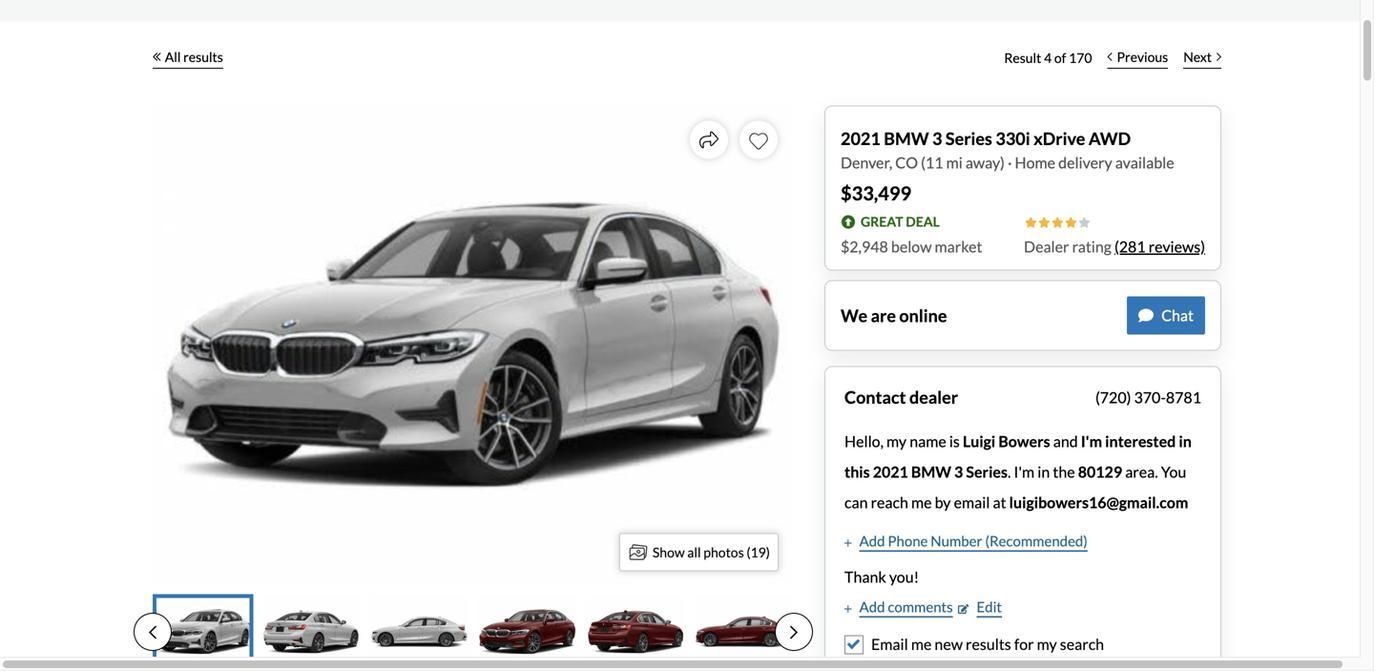 Task type: vqa. For each thing, say whether or not it's contained in the screenshot.
Show all photos (19)
yes



Task type: describe. For each thing, give the bounding box(es) containing it.
contact
[[845, 387, 907, 408]]

is
[[950, 432, 960, 451]]

by
[[935, 493, 952, 512]]

view vehicle photo 6 image
[[694, 594, 794, 670]]

at
[[994, 493, 1007, 512]]

add phone number (recommended) button
[[845, 530, 1088, 552]]

and
[[1054, 432, 1079, 451]]

xdrive
[[1034, 128, 1086, 149]]

search
[[1061, 635, 1105, 653]]

hello, my name is luigi bowers and
[[845, 432, 1082, 451]]

add phone number (recommended)
[[860, 532, 1088, 550]]

result 4 of 170
[[1005, 50, 1093, 66]]

next link
[[1177, 37, 1230, 79]]

3 for 330i
[[933, 128, 943, 149]]

chevron double left image
[[153, 52, 161, 62]]

8781
[[1167, 388, 1202, 407]]

add for add comments
[[860, 598, 886, 615]]

vehicle full photo image
[[153, 106, 794, 587]]

email
[[872, 635, 909, 653]]

$2,948 below market
[[841, 237, 983, 256]]

previous
[[1118, 49, 1169, 65]]

great deal
[[861, 214, 940, 230]]

dealer
[[910, 387, 959, 408]]

interested
[[1106, 432, 1177, 451]]

chat
[[1162, 306, 1195, 325]]

rating
[[1073, 237, 1112, 256]]

you!
[[890, 568, 920, 586]]

previous link
[[1100, 37, 1177, 79]]

(recommended)
[[986, 532, 1088, 550]]

market
[[935, 237, 983, 256]]

dealer rating (281 reviews)
[[1025, 237, 1206, 256]]

reach
[[871, 493, 909, 512]]

can
[[845, 493, 868, 512]]

for
[[1015, 635, 1035, 653]]

edit
[[977, 598, 1003, 615]]

comment image
[[1139, 308, 1154, 323]]

area. you can reach me by email at
[[845, 463, 1187, 512]]

mi
[[947, 153, 963, 172]]

3 for .
[[955, 463, 964, 481]]

this
[[845, 463, 870, 481]]

chevron left image
[[1108, 52, 1113, 62]]

series for 330i
[[946, 128, 993, 149]]

0 horizontal spatial my
[[887, 432, 907, 451]]

(19)
[[747, 544, 771, 560]]

dealer
[[1025, 237, 1070, 256]]

i'm inside i'm interested in this
[[1082, 432, 1103, 451]]

in inside i'm interested in this
[[1180, 432, 1192, 451]]

online
[[900, 305, 948, 326]]

email me new results for my search
[[872, 635, 1105, 653]]

.
[[1008, 463, 1012, 481]]

chevron right image
[[1217, 52, 1222, 62]]

deal
[[906, 214, 940, 230]]

add for add phone number (recommended)
[[860, 532, 886, 550]]

$33,499
[[841, 182, 912, 205]]

all results
[[165, 49, 223, 65]]

edit image
[[959, 604, 970, 614]]

away)
[[966, 153, 1005, 172]]

·
[[1008, 153, 1013, 172]]

all
[[688, 544, 701, 560]]

0 vertical spatial results
[[183, 49, 223, 65]]

thank
[[845, 568, 887, 586]]

bmw for .
[[912, 463, 952, 481]]

awd
[[1089, 128, 1132, 149]]

below
[[892, 237, 932, 256]]

denver,
[[841, 153, 893, 172]]

2021 bmw 3 series . i'm in the 80129
[[873, 463, 1123, 481]]

series for .
[[967, 463, 1008, 481]]

luigi
[[963, 432, 996, 451]]

2021 for .
[[873, 463, 909, 481]]

photos
[[704, 544, 744, 560]]

area.
[[1126, 463, 1159, 481]]

80129
[[1079, 463, 1123, 481]]

share image
[[700, 130, 719, 149]]

new
[[935, 635, 963, 653]]

are
[[871, 305, 897, 326]]

all
[[165, 49, 181, 65]]



Task type: locate. For each thing, give the bounding box(es) containing it.
view vehicle photo 5 image
[[586, 594, 686, 670]]

great
[[861, 214, 904, 230]]

available
[[1116, 153, 1175, 172]]

3 up (11
[[933, 128, 943, 149]]

luigibowers16@gmail.com
[[1010, 493, 1189, 512]]

the
[[1054, 463, 1076, 481]]

1 vertical spatial bmw
[[912, 463, 952, 481]]

bmw for 330i
[[884, 128, 930, 149]]

home
[[1015, 153, 1056, 172]]

1 add from the top
[[860, 532, 886, 550]]

you
[[1162, 463, 1187, 481]]

170
[[1070, 50, 1093, 66]]

prev page image
[[149, 625, 157, 640]]

of
[[1055, 50, 1067, 66]]

1 horizontal spatial my
[[1038, 635, 1058, 653]]

reviews)
[[1149, 237, 1206, 256]]

show
[[653, 544, 685, 560]]

(720)
[[1096, 388, 1132, 407]]

(281 reviews) button
[[1115, 235, 1206, 258]]

1 vertical spatial i'm
[[1014, 463, 1035, 481]]

results left the for
[[966, 635, 1012, 653]]

tab list
[[134, 594, 814, 670]]

i'm interested in this
[[845, 432, 1192, 481]]

370-
[[1135, 388, 1167, 407]]

2 add from the top
[[860, 598, 886, 615]]

1 horizontal spatial 3
[[955, 463, 964, 481]]

1 vertical spatial in
[[1038, 463, 1051, 481]]

add comments
[[860, 598, 954, 615]]

series down the 'luigi'
[[967, 463, 1008, 481]]

bmw up co
[[884, 128, 930, 149]]

show all photos (19)
[[653, 544, 771, 560]]

email
[[954, 493, 991, 512]]

0 horizontal spatial i'm
[[1014, 463, 1035, 481]]

plus image
[[845, 538, 852, 548]]

in
[[1180, 432, 1192, 451], [1038, 463, 1051, 481]]

number
[[931, 532, 983, 550]]

bmw inside 2021 bmw 3 series 330i xdrive awd denver, co (11 mi away) · home delivery available
[[884, 128, 930, 149]]

0 vertical spatial series
[[946, 128, 993, 149]]

0 vertical spatial my
[[887, 432, 907, 451]]

in up you
[[1180, 432, 1192, 451]]

in left the
[[1038, 463, 1051, 481]]

bmw
[[884, 128, 930, 149], [912, 463, 952, 481]]

0 vertical spatial bmw
[[884, 128, 930, 149]]

contact dealer
[[845, 387, 959, 408]]

2021 up denver,
[[841, 128, 881, 149]]

$2,948
[[841, 237, 889, 256]]

next page image
[[791, 625, 798, 640]]

comments
[[888, 598, 954, 615]]

me inside area. you can reach me by email at
[[912, 493, 932, 512]]

we
[[841, 305, 868, 326]]

(720) 370-8781
[[1096, 388, 1202, 407]]

3
[[933, 128, 943, 149], [955, 463, 964, 481]]

me
[[912, 493, 932, 512], [912, 635, 932, 653]]

bmw down name
[[912, 463, 952, 481]]

results
[[183, 49, 223, 65], [966, 635, 1012, 653]]

add right plus image
[[860, 532, 886, 550]]

add
[[860, 532, 886, 550], [860, 598, 886, 615]]

2021 bmw 3 series 330i xdrive awd denver, co (11 mi away) · home delivery available
[[841, 128, 1175, 172]]

1 vertical spatial series
[[967, 463, 1008, 481]]

name
[[910, 432, 947, 451]]

0 horizontal spatial results
[[183, 49, 223, 65]]

0 horizontal spatial in
[[1038, 463, 1051, 481]]

result
[[1005, 50, 1042, 66]]

i'm right the .
[[1014, 463, 1035, 481]]

me left new
[[912, 635, 932, 653]]

0 vertical spatial me
[[912, 493, 932, 512]]

my right the for
[[1038, 635, 1058, 653]]

1 vertical spatial add
[[860, 598, 886, 615]]

1 vertical spatial my
[[1038, 635, 1058, 653]]

view vehicle photo 2 image
[[261, 594, 362, 670]]

0 vertical spatial i'm
[[1082, 432, 1103, 451]]

1 horizontal spatial results
[[966, 635, 1012, 653]]

plus image
[[845, 604, 852, 614]]

next
[[1184, 49, 1213, 65]]

view vehicle photo 4 image
[[477, 594, 578, 670]]

bowers
[[999, 432, 1051, 451]]

0 vertical spatial 3
[[933, 128, 943, 149]]

show all photos (19) link
[[620, 533, 779, 571]]

2021 up reach
[[873, 463, 909, 481]]

2021 inside 2021 bmw 3 series 330i xdrive awd denver, co (11 mi away) · home delivery available
[[841, 128, 881, 149]]

0 horizontal spatial 3
[[933, 128, 943, 149]]

i'm
[[1082, 432, 1103, 451], [1014, 463, 1035, 481]]

0 vertical spatial 2021
[[841, 128, 881, 149]]

add right plus icon
[[860, 598, 886, 615]]

1 vertical spatial me
[[912, 635, 932, 653]]

me left by on the right bottom of page
[[912, 493, 932, 512]]

1 horizontal spatial in
[[1180, 432, 1192, 451]]

2021 for 330i
[[841, 128, 881, 149]]

my left name
[[887, 432, 907, 451]]

results right all
[[183, 49, 223, 65]]

2021
[[841, 128, 881, 149], [873, 463, 909, 481]]

series inside 2021 bmw 3 series 330i xdrive awd denver, co (11 mi away) · home delivery available
[[946, 128, 993, 149]]

4
[[1045, 50, 1052, 66]]

we are online
[[841, 305, 948, 326]]

view vehicle photo 3 image
[[369, 594, 470, 670]]

add comments button
[[845, 596, 954, 618]]

1 vertical spatial results
[[966, 635, 1012, 653]]

330i
[[996, 128, 1031, 149]]

phone
[[888, 532, 928, 550]]

0 vertical spatial in
[[1180, 432, 1192, 451]]

my
[[887, 432, 907, 451], [1038, 635, 1058, 653]]

all results link
[[153, 37, 223, 79]]

2 me from the top
[[912, 635, 932, 653]]

chat button
[[1128, 296, 1206, 335]]

series up mi
[[946, 128, 993, 149]]

delivery
[[1059, 153, 1113, 172]]

1 vertical spatial 2021
[[873, 463, 909, 481]]

3 inside 2021 bmw 3 series 330i xdrive awd denver, co (11 mi away) · home delivery available
[[933, 128, 943, 149]]

view vehicle photo 1 image
[[153, 594, 253, 670]]

0 vertical spatial add
[[860, 532, 886, 550]]

(281
[[1115, 237, 1146, 256]]

co
[[896, 153, 919, 172]]

hello,
[[845, 432, 884, 451]]

thank you!
[[845, 568, 920, 586]]

edit button
[[959, 596, 1003, 618]]

1 vertical spatial 3
[[955, 463, 964, 481]]

1 me from the top
[[912, 493, 932, 512]]

i'm right and
[[1082, 432, 1103, 451]]

3 down hello, my name is luigi bowers and
[[955, 463, 964, 481]]

(11
[[922, 153, 944, 172]]

1 horizontal spatial i'm
[[1082, 432, 1103, 451]]



